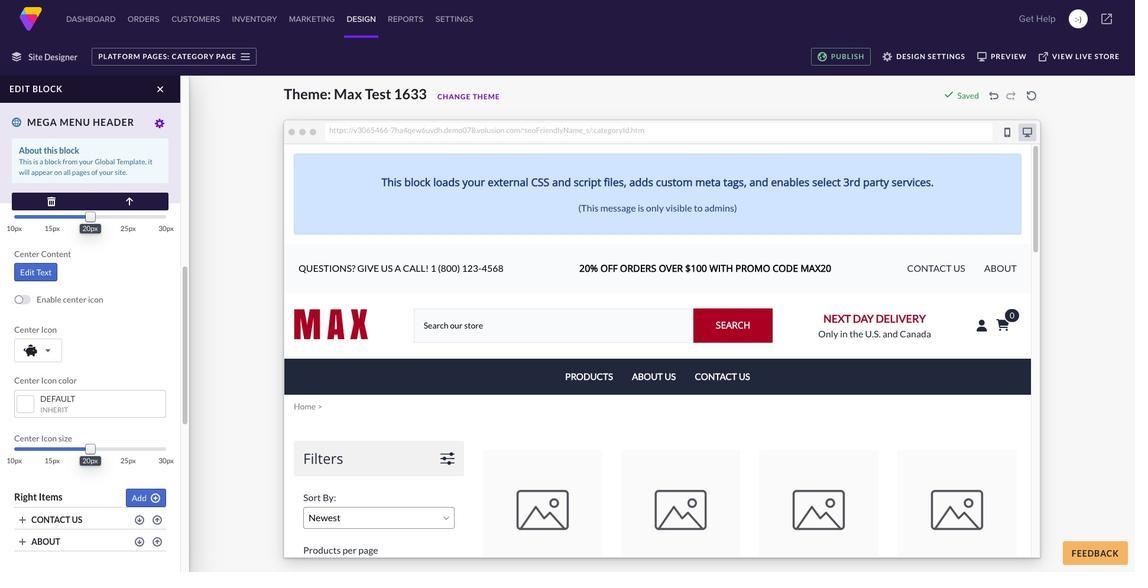 Task type: describe. For each thing, give the bounding box(es) containing it.
center for center icon color
[[14, 376, 40, 386]]

add
[[132, 493, 147, 503]]

orders button
[[125, 0, 162, 38]]

design
[[897, 52, 926, 61]]

about heading
[[14, 530, 166, 551]]

center
[[63, 294, 87, 305]]

https://v3065466-7ha4qew6uvdh.demo078.volusion.com/:seofriendlyname_s/:categoryid.htm
[[329, 125, 644, 135]]

settings
[[436, 13, 473, 25]]

default for center icon color
[[40, 394, 75, 404]]

items
[[39, 491, 63, 502]]

10px for center
[[6, 457, 22, 465]]

color for left icon color
[[47, 143, 66, 153]]

contact us
[[31, 515, 82, 525]]

15px for center icon size
[[44, 457, 60, 465]]

10px for left
[[6, 224, 22, 233]]

pages
[[72, 168, 90, 177]]

inventory button
[[230, 0, 280, 38]]

enable
[[37, 294, 61, 305]]

about button
[[14, 533, 131, 551]]

view live store button
[[1033, 48, 1126, 66]]

icon for left icon
[[30, 92, 46, 102]]

will
[[19, 168, 30, 177]]

https://v3065466-
[[329, 125, 391, 135]]

about this block this is a block from your global template, it will appear on all pages of your site.
[[19, 145, 152, 177]]

template,
[[116, 157, 147, 166]]

is
[[33, 157, 38, 166]]

saved image
[[944, 90, 954, 99]]

volusion-logo link
[[19, 7, 43, 31]]

30px for left icon size
[[158, 224, 174, 233]]

30px for center icon size
[[158, 457, 174, 465]]

design button
[[344, 0, 379, 38]]

reports button
[[386, 0, 426, 38]]

:-) link
[[1069, 9, 1088, 28]]

dashboard image
[[19, 7, 43, 31]]

center content
[[14, 249, 71, 259]]

from
[[63, 157, 78, 166]]

20px for center icon size
[[82, 457, 98, 465]]

publish
[[831, 52, 865, 61]]

mega
[[27, 116, 57, 128]]

settings button
[[433, 0, 476, 38]]

get
[[1019, 12, 1034, 25]]

center for center icon size
[[14, 433, 40, 444]]

center icon color
[[14, 376, 77, 386]]

right
[[14, 491, 37, 502]]

dashboard link
[[64, 0, 118, 38]]

customers
[[171, 13, 220, 25]]

left icon size
[[14, 201, 61, 211]]

page
[[216, 52, 237, 61]]

settings
[[928, 52, 966, 61]]

)
[[1080, 13, 1082, 25]]

designer
[[44, 52, 78, 62]]

25px for center icon size
[[120, 457, 136, 465]]

default for left icon color
[[40, 161, 75, 171]]

view
[[1053, 52, 1074, 61]]

test
[[365, 85, 391, 102]]

about
[[31, 537, 60, 547]]

design
[[347, 13, 376, 25]]

size for center icon size
[[58, 433, 72, 444]]

icon for left icon size
[[30, 201, 46, 211]]

inherit for left icon color
[[40, 173, 68, 182]]

global
[[95, 157, 115, 166]]

contact us heading
[[14, 508, 166, 529]]

contact us button
[[14, 511, 131, 529]]

enable center icon
[[37, 294, 103, 305]]

change theme
[[438, 92, 500, 101]]

left for left icon size
[[14, 201, 29, 211]]

global template image
[[12, 118, 21, 127]]

saved
[[958, 90, 979, 101]]

piggy bank image
[[24, 345, 37, 357]]

center for center content
[[14, 249, 40, 259]]

add button
[[126, 489, 166, 507]]

reports
[[388, 13, 424, 25]]

live
[[1076, 52, 1093, 61]]

design settings button
[[877, 48, 972, 66]]

mega menu header
[[27, 116, 134, 128]]

center icon size
[[14, 433, 72, 444]]

all
[[63, 168, 71, 177]]

1 horizontal spatial your
[[99, 168, 113, 177]]

this
[[44, 145, 58, 156]]

site designer
[[28, 52, 78, 62]]

of
[[91, 168, 98, 177]]



Task type: vqa. For each thing, say whether or not it's contained in the screenshot.
DASHBOARD link
yes



Task type: locate. For each thing, give the bounding box(es) containing it.
2 20px from the top
[[82, 457, 98, 465]]

2 default from the top
[[40, 394, 75, 404]]

0 vertical spatial block
[[32, 84, 63, 94]]

icon up phone icon
[[30, 92, 46, 102]]

your up pages
[[79, 157, 93, 166]]

0 vertical spatial size
[[47, 201, 61, 211]]

icon for center icon size
[[41, 433, 57, 444]]

7ha4qew6uvdh.demo078.volusion.com/:seofriendlyname_s/:categoryid.htm
[[391, 125, 644, 135]]

0 horizontal spatial your
[[79, 157, 93, 166]]

icon down appear
[[30, 201, 46, 211]]

block
[[32, 84, 63, 94], [59, 145, 79, 156], [45, 157, 61, 166]]

dashboard
[[66, 13, 116, 25]]

text
[[36, 267, 52, 277]]

1 vertical spatial 25px
[[120, 457, 136, 465]]

a
[[40, 157, 43, 166]]

block down "site designer"
[[32, 84, 63, 94]]

0 vertical spatial 10px
[[6, 224, 22, 233]]

20px for left icon size
[[82, 224, 98, 233]]

1 vertical spatial 15px
[[44, 457, 60, 465]]

:-
[[1075, 13, 1080, 25]]

2 10px from the top
[[6, 457, 22, 465]]

2 15px from the top
[[44, 457, 60, 465]]

default inherit for left icon color
[[40, 161, 75, 182]]

inventory
[[232, 13, 277, 25]]

icon for center icon color
[[41, 376, 57, 386]]

2 left from the top
[[14, 143, 29, 153]]

20px down of
[[82, 224, 98, 233]]

design settings
[[897, 52, 966, 61]]

1 10px from the top
[[6, 224, 22, 233]]

1 default from the top
[[40, 161, 75, 171]]

color
[[47, 143, 66, 153], [58, 376, 77, 386]]

size for left icon size
[[47, 201, 61, 211]]

15px up content
[[44, 224, 60, 233]]

orders
[[128, 13, 160, 25]]

25px down "site."
[[120, 224, 136, 233]]

2 25px from the top
[[120, 457, 136, 465]]

25px for left icon size
[[120, 224, 136, 233]]

max
[[334, 85, 362, 102]]

block down this
[[45, 157, 61, 166]]

20px slider for left icon size
[[79, 212, 101, 234]]

category
[[172, 52, 214, 61]]

0 vertical spatial your
[[79, 157, 93, 166]]

1 vertical spatial size
[[58, 433, 72, 444]]

1 vertical spatial color
[[58, 376, 77, 386]]

1 vertical spatial block
[[59, 145, 79, 156]]

15px for left icon size
[[44, 224, 60, 233]]

us
[[72, 515, 82, 525]]

edit
[[9, 84, 30, 94], [20, 267, 35, 277]]

2 vertical spatial left
[[14, 201, 29, 211]]

icon down center icon
[[41, 376, 57, 386]]

0 vertical spatial default
[[40, 161, 75, 171]]

edit up phone icon
[[9, 84, 30, 94]]

help
[[1037, 12, 1056, 25]]

theme:
[[284, 85, 331, 102]]

about
[[19, 145, 42, 156]]

theme: max test 1633
[[284, 85, 427, 102]]

0 vertical spatial 15px
[[44, 224, 60, 233]]

left up phone icon
[[14, 92, 29, 102]]

1 vertical spatial 10px
[[6, 457, 22, 465]]

1 15px from the top
[[44, 224, 60, 233]]

1 vertical spatial default inherit
[[40, 394, 75, 415]]

20px
[[82, 224, 98, 233], [82, 457, 98, 465]]

default
[[40, 161, 75, 171], [40, 394, 75, 404]]

center up piggy bank 'icon'
[[14, 325, 40, 335]]

3 left from the top
[[14, 201, 29, 211]]

0 vertical spatial 30px
[[158, 224, 174, 233]]

left icon color
[[14, 143, 66, 153]]

platform
[[98, 52, 141, 61]]

1 vertical spatial edit
[[20, 267, 35, 277]]

left icon
[[14, 92, 46, 102]]

left down will
[[14, 201, 29, 211]]

1 vertical spatial your
[[99, 168, 113, 177]]

0 vertical spatial left
[[14, 92, 29, 102]]

right items
[[14, 491, 63, 502]]

left for left icon color
[[14, 143, 29, 153]]

1 vertical spatial 20px
[[82, 457, 98, 465]]

1 vertical spatial inherit
[[40, 406, 68, 415]]

20px slider
[[79, 212, 101, 234], [79, 445, 101, 466]]

sidebar element
[[0, 0, 189, 572]]

3 center from the top
[[14, 376, 40, 386]]

contact
[[31, 515, 70, 525]]

20px slider for center icon size
[[79, 445, 101, 466]]

site
[[28, 52, 43, 62]]

0 vertical spatial 20px
[[82, 224, 98, 233]]

pages:
[[143, 52, 170, 61]]

edit block
[[9, 84, 63, 94]]

inherit for center icon color
[[40, 406, 68, 415]]

feedback button
[[1063, 542, 1128, 565]]

platform pages: category page
[[98, 52, 237, 61]]

store
[[1095, 52, 1120, 61]]

left for left icon
[[14, 92, 29, 102]]

icon down center icon color on the bottom left
[[41, 433, 57, 444]]

content
[[41, 249, 71, 259]]

icon for center icon
[[41, 325, 57, 335]]

feedback
[[1072, 548, 1119, 559]]

1 vertical spatial default
[[40, 394, 75, 404]]

1 30px from the top
[[158, 224, 174, 233]]

0 vertical spatial 20px slider
[[79, 212, 101, 234]]

preview
[[991, 52, 1027, 61]]

1 20px slider from the top
[[79, 212, 101, 234]]

25px up add
[[120, 457, 136, 465]]

inherit
[[40, 173, 68, 182], [40, 406, 68, 415]]

block up the from
[[59, 145, 79, 156]]

2 inherit from the top
[[40, 406, 68, 415]]

2 vertical spatial block
[[45, 157, 61, 166]]

1 center from the top
[[14, 249, 40, 259]]

icon
[[88, 294, 103, 305]]

2 default inherit from the top
[[40, 394, 75, 415]]

preview button
[[972, 48, 1033, 66]]

change
[[438, 92, 471, 101]]

1 default inherit from the top
[[40, 161, 75, 182]]

1633
[[394, 85, 427, 102]]

1 vertical spatial left
[[14, 143, 29, 153]]

4 center from the top
[[14, 433, 40, 444]]

1 inherit from the top
[[40, 173, 68, 182]]

this
[[19, 157, 32, 166]]

10px down the left icon size
[[6, 224, 22, 233]]

1 25px from the top
[[120, 224, 136, 233]]

:-)
[[1075, 13, 1082, 25]]

10px down the center icon size
[[6, 457, 22, 465]]

get help link
[[1016, 7, 1060, 31]]

icon down enable
[[41, 325, 57, 335]]

30px
[[158, 224, 174, 233], [158, 457, 174, 465]]

it
[[148, 157, 152, 166]]

15px
[[44, 224, 60, 233], [44, 457, 60, 465]]

2 center from the top
[[14, 325, 40, 335]]

center up 'right'
[[14, 433, 40, 444]]

edit for edit block
[[9, 84, 30, 94]]

center for center icon
[[14, 325, 40, 335]]

2 30px from the top
[[158, 457, 174, 465]]

1 vertical spatial 20px slider
[[79, 445, 101, 466]]

1 20px from the top
[[82, 224, 98, 233]]

icon
[[30, 92, 46, 102], [30, 143, 46, 153], [30, 201, 46, 211], [41, 325, 57, 335], [41, 376, 57, 386], [41, 433, 57, 444]]

0 vertical spatial edit
[[9, 84, 30, 94]]

20px up contact us "heading"
[[82, 457, 98, 465]]

0 vertical spatial color
[[47, 143, 66, 153]]

inherit down a
[[40, 173, 68, 182]]

color for center icon color
[[58, 376, 77, 386]]

left up the this
[[14, 143, 29, 153]]

marketing button
[[287, 0, 337, 38]]

publish button
[[811, 48, 871, 66]]

edit text
[[20, 267, 52, 277]]

center down piggy bank 'icon'
[[14, 376, 40, 386]]

center icon
[[14, 325, 57, 335]]

edit text button
[[14, 263, 58, 281]]

marketing
[[289, 13, 335, 25]]

1 vertical spatial 30px
[[158, 457, 174, 465]]

platform pages: category page button
[[92, 48, 257, 66]]

site.
[[115, 168, 127, 177]]

inherit up the center icon size
[[40, 406, 68, 415]]

default inherit for center icon color
[[40, 394, 75, 415]]

center up edit text
[[14, 249, 40, 259]]

phone image
[[24, 112, 35, 124]]

15px down the center icon size
[[44, 457, 60, 465]]

edit for edit text
[[20, 267, 35, 277]]

theme
[[473, 92, 500, 101]]

icon up is
[[30, 143, 46, 153]]

icon for left icon color
[[30, 143, 46, 153]]

edit left text
[[20, 267, 35, 277]]

header
[[93, 116, 134, 128]]

your down global
[[99, 168, 113, 177]]

2 20px slider from the top
[[79, 445, 101, 466]]

on
[[54, 168, 62, 177]]

get help
[[1019, 12, 1056, 25]]

0 vertical spatial 25px
[[120, 224, 136, 233]]

view live store
[[1053, 52, 1120, 61]]

edit inside button
[[20, 267, 35, 277]]

center
[[14, 249, 40, 259], [14, 325, 40, 335], [14, 376, 40, 386], [14, 433, 40, 444]]

customers button
[[169, 0, 223, 38]]

0 vertical spatial inherit
[[40, 173, 68, 182]]

0 vertical spatial default inherit
[[40, 161, 75, 182]]

1 left from the top
[[14, 92, 29, 102]]



